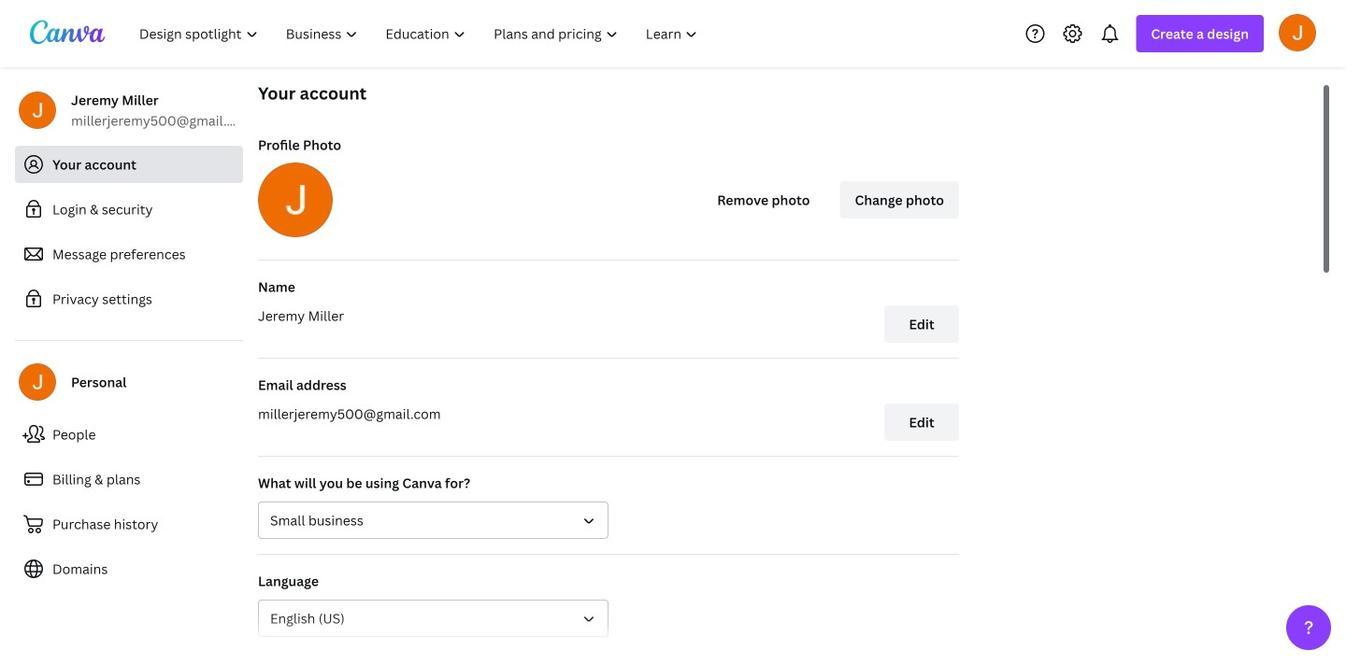 Task type: vqa. For each thing, say whether or not it's contained in the screenshot.
button
yes



Task type: locate. For each thing, give the bounding box(es) containing it.
jeremy miller image
[[1279, 14, 1317, 51]]

top level navigation element
[[127, 15, 714, 52]]

None button
[[258, 502, 609, 540]]



Task type: describe. For each thing, give the bounding box(es) containing it.
Language: English (US) button
[[258, 600, 609, 638]]



